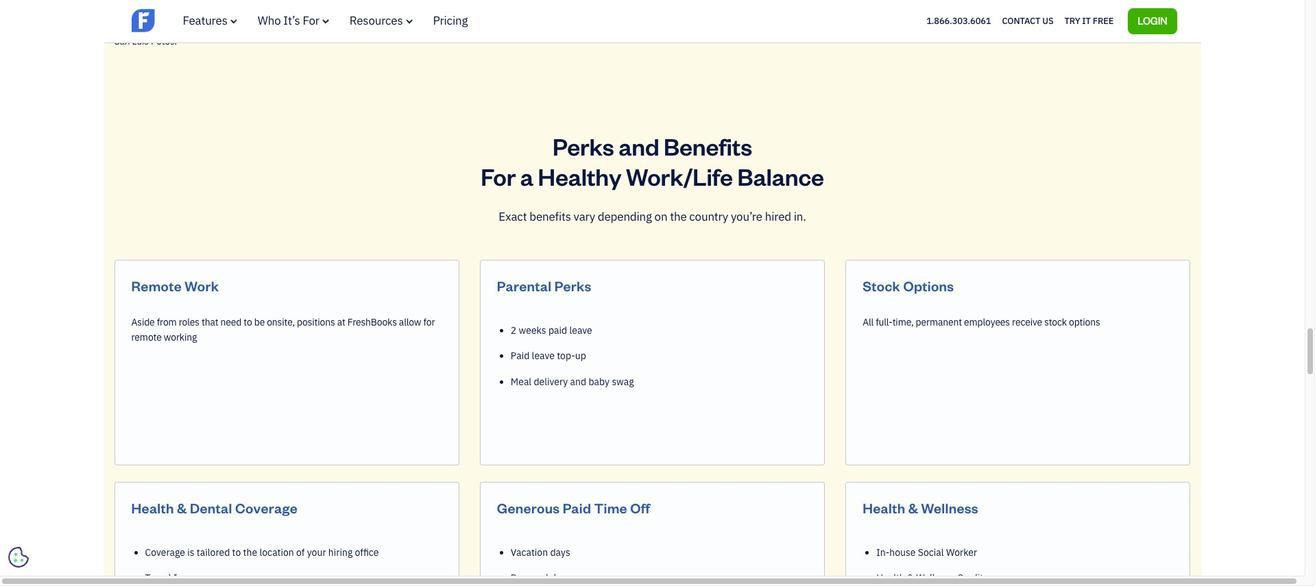 Task type: locate. For each thing, give the bounding box(es) containing it.
is
[[187, 546, 194, 559]]

options
[[904, 277, 954, 295]]

parental
[[497, 277, 552, 295]]

wellness for health & wellness credit
[[916, 572, 955, 584]]

depending
[[598, 209, 652, 225]]

1 vertical spatial the
[[243, 546, 257, 559]]

who
[[258, 13, 281, 28]]

features link
[[183, 13, 237, 28]]

for right it's
[[303, 13, 319, 28]]

permanent
[[916, 316, 962, 328]]

mexico san luis potosi
[[114, 13, 177, 47]]

swag
[[612, 376, 634, 388]]

coverage left is
[[145, 546, 185, 559]]

stock
[[1045, 316, 1067, 328]]

leave
[[570, 324, 592, 337], [532, 350, 555, 362]]

wellness up worker
[[921, 499, 979, 517]]

healthy
[[538, 161, 622, 192]]

you're
[[731, 209, 763, 225]]

wellness
[[921, 499, 979, 517], [916, 572, 955, 584]]

& for health & dental coverage
[[177, 499, 187, 517]]

health up in-
[[863, 499, 906, 517]]

days right "personal"
[[551, 572, 571, 584]]

1 vertical spatial coverage
[[145, 546, 185, 559]]

full-
[[876, 316, 893, 328]]

0 vertical spatial wellness
[[921, 499, 979, 517]]

& for health & wellness
[[909, 499, 919, 517]]

days for personal days
[[551, 572, 571, 584]]

for
[[424, 316, 435, 328]]

1 vertical spatial paid
[[563, 499, 591, 517]]

stock
[[863, 277, 901, 295]]

& up house at bottom right
[[909, 499, 919, 517]]

2
[[511, 324, 517, 337]]

allow
[[399, 316, 421, 328]]

perks up paid
[[555, 277, 592, 295]]

paid
[[511, 350, 530, 362], [563, 499, 591, 517]]

insurance
[[173, 572, 217, 584]]

tailored
[[197, 546, 230, 559]]

0 vertical spatial days
[[550, 546, 570, 559]]

&
[[177, 499, 187, 517], [909, 499, 919, 517], [907, 572, 914, 584]]

benefits
[[664, 131, 752, 161]]

office
[[355, 546, 379, 559]]

of
[[296, 546, 305, 559]]

health & wellness
[[863, 499, 979, 517]]

us
[[1043, 15, 1054, 27]]

paid leave top-up
[[511, 350, 586, 362]]

remote work
[[131, 277, 219, 295]]

health left "dental" on the left of page
[[131, 499, 174, 517]]

balance
[[738, 161, 824, 192]]

& left "dental" on the left of page
[[177, 499, 187, 517]]

for left a
[[481, 161, 516, 192]]

coverage
[[235, 499, 298, 517], [145, 546, 185, 559]]

to left be
[[244, 316, 252, 328]]

1.866.303.6061 link
[[927, 15, 991, 27]]

up
[[575, 350, 586, 362]]

0 horizontal spatial coverage
[[145, 546, 185, 559]]

0 vertical spatial perks
[[553, 131, 614, 161]]

working
[[164, 331, 197, 344]]

1 horizontal spatial to
[[244, 316, 252, 328]]

0 horizontal spatial for
[[303, 13, 319, 28]]

leave right paid
[[570, 324, 592, 337]]

1 vertical spatial wellness
[[916, 572, 955, 584]]

exact
[[499, 209, 527, 225]]

work/life
[[626, 161, 733, 192]]

generous paid time off
[[497, 499, 651, 517]]

health down in-
[[877, 572, 905, 584]]

paid up meal
[[511, 350, 530, 362]]

1 vertical spatial days
[[551, 572, 571, 584]]

top-
[[557, 350, 575, 362]]

who it's for link
[[258, 13, 329, 28]]

coverage up coverage is tailored to the location of your hiring office
[[235, 499, 298, 517]]

1 horizontal spatial the
[[670, 209, 687, 225]]

days
[[550, 546, 570, 559], [551, 572, 571, 584]]

0 vertical spatial to
[[244, 316, 252, 328]]

1 horizontal spatial leave
[[570, 324, 592, 337]]

paid left time
[[563, 499, 591, 517]]

receive
[[1012, 316, 1043, 328]]

& for health & wellness credit
[[907, 572, 914, 584]]

0 vertical spatial leave
[[570, 324, 592, 337]]

be
[[254, 316, 265, 328]]

days right vacation
[[550, 546, 570, 559]]

0 vertical spatial paid
[[511, 350, 530, 362]]

for
[[303, 13, 319, 28], [481, 161, 516, 192]]

1 horizontal spatial for
[[481, 161, 516, 192]]

1 vertical spatial to
[[232, 546, 241, 559]]

potosi
[[151, 35, 177, 47]]

the right on
[[670, 209, 687, 225]]

to
[[244, 316, 252, 328], [232, 546, 241, 559]]

onsite,
[[267, 316, 295, 328]]

that
[[202, 316, 218, 328]]

meal delivery and baby swag
[[511, 376, 634, 388]]

aside from roles that need to be onsite, positions at freshbooks allow for remote working
[[131, 316, 435, 344]]

1 vertical spatial leave
[[532, 350, 555, 362]]

0 horizontal spatial the
[[243, 546, 257, 559]]

off
[[630, 499, 651, 517]]

1 horizontal spatial and
[[619, 131, 659, 161]]

the left "location"
[[243, 546, 257, 559]]

& down house at bottom right
[[907, 572, 914, 584]]

leave left top-
[[532, 350, 555, 362]]

the
[[670, 209, 687, 225], [243, 546, 257, 559]]

perks
[[553, 131, 614, 161], [555, 277, 592, 295]]

options
[[1069, 316, 1100, 328]]

in-
[[877, 546, 890, 559]]

perks and benefits for a healthy work/life balance
[[481, 131, 824, 192]]

perks inside the perks and benefits for a healthy work/life balance
[[553, 131, 614, 161]]

1 horizontal spatial coverage
[[235, 499, 298, 517]]

pricing link
[[433, 13, 468, 28]]

0 horizontal spatial and
[[570, 376, 587, 388]]

health for health & wellness credit
[[877, 572, 905, 584]]

country
[[690, 209, 728, 225]]

perks right a
[[553, 131, 614, 161]]

travel insurance
[[145, 572, 217, 584]]

1 vertical spatial for
[[481, 161, 516, 192]]

0 vertical spatial and
[[619, 131, 659, 161]]

0 horizontal spatial to
[[232, 546, 241, 559]]

1 horizontal spatial paid
[[563, 499, 591, 517]]

0 vertical spatial for
[[303, 13, 319, 28]]

wellness down social
[[916, 572, 955, 584]]

0 horizontal spatial paid
[[511, 350, 530, 362]]

remote
[[131, 331, 162, 344]]

dialog
[[0, 0, 1315, 586]]

wellness for health & wellness
[[921, 499, 979, 517]]

freshbooks logo image
[[131, 7, 238, 33]]

location
[[260, 546, 294, 559]]

to right the tailored
[[232, 546, 241, 559]]

benefits
[[530, 209, 571, 225]]

time,
[[893, 316, 914, 328]]

work
[[185, 277, 219, 295]]

try
[[1065, 15, 1081, 27]]



Task type: describe. For each thing, give the bounding box(es) containing it.
health for health & wellness
[[863, 499, 906, 517]]

who it's for
[[258, 13, 319, 28]]

at
[[337, 316, 345, 328]]

personal days
[[511, 572, 571, 584]]

login link
[[1128, 8, 1177, 34]]

hiring
[[328, 546, 353, 559]]

coverage is tailored to the location of your hiring office
[[145, 546, 379, 559]]

health & wellness credit
[[877, 572, 984, 584]]

personal
[[511, 572, 549, 584]]

social
[[918, 546, 944, 559]]

contact
[[1002, 15, 1041, 27]]

mexico
[[133, 13, 171, 28]]

health & dental coverage
[[131, 499, 298, 517]]

generous
[[497, 499, 560, 517]]

vacation days
[[511, 546, 570, 559]]

delivery
[[534, 376, 568, 388]]

vary
[[574, 209, 595, 225]]

time
[[594, 499, 627, 517]]

freshbooks
[[348, 316, 397, 328]]

to inside aside from roles that need to be onsite, positions at freshbooks allow for remote working
[[244, 316, 252, 328]]

credit
[[958, 572, 984, 584]]

try it free
[[1065, 15, 1114, 27]]

meal
[[511, 376, 532, 388]]

0 vertical spatial coverage
[[235, 499, 298, 517]]

parental perks
[[497, 277, 592, 295]]

free
[[1093, 15, 1114, 27]]

it
[[1082, 15, 1091, 27]]

stock options
[[863, 277, 954, 295]]

days for vacation days
[[550, 546, 570, 559]]

baby
[[589, 376, 610, 388]]

on
[[655, 209, 668, 225]]

roles
[[179, 316, 200, 328]]

dental
[[190, 499, 232, 517]]

1 vertical spatial and
[[570, 376, 587, 388]]

from
[[157, 316, 177, 328]]

your
[[307, 546, 326, 559]]

resources
[[350, 13, 403, 28]]

need
[[221, 316, 242, 328]]

0 vertical spatial the
[[670, 209, 687, 225]]

remote
[[131, 277, 182, 295]]

hired
[[765, 209, 791, 225]]

it's
[[283, 13, 300, 28]]

contact us link
[[1002, 12, 1054, 30]]

travel
[[145, 572, 171, 584]]

cookie consent banner dialog
[[10, 407, 216, 566]]

features
[[183, 13, 228, 28]]

weeks
[[519, 324, 546, 337]]

1.866.303.6061
[[927, 15, 991, 27]]

a
[[520, 161, 534, 192]]

aside
[[131, 316, 155, 328]]

pricing
[[433, 13, 468, 28]]

in.
[[794, 209, 806, 225]]

and inside the perks and benefits for a healthy work/life balance
[[619, 131, 659, 161]]

1 vertical spatial perks
[[555, 277, 592, 295]]

login
[[1138, 14, 1168, 27]]

for inside the perks and benefits for a healthy work/life balance
[[481, 161, 516, 192]]

all
[[863, 316, 874, 328]]

try it free link
[[1065, 12, 1114, 30]]

luis
[[132, 35, 149, 47]]

exact benefits vary depending on the country you're hired in.
[[499, 209, 806, 225]]

vacation
[[511, 546, 548, 559]]

san
[[114, 35, 130, 47]]

health for health & dental coverage
[[131, 499, 174, 517]]

resources link
[[350, 13, 413, 28]]

0 horizontal spatial leave
[[532, 350, 555, 362]]

contact us
[[1002, 15, 1054, 27]]

cookie preferences image
[[8, 547, 29, 568]]

paid
[[549, 324, 567, 337]]

worker
[[946, 546, 977, 559]]

positions
[[297, 316, 335, 328]]

2 weeks paid leave
[[511, 324, 592, 337]]

in-house social worker
[[877, 546, 977, 559]]

employees
[[964, 316, 1010, 328]]



Task type: vqa. For each thing, say whether or not it's contained in the screenshot.
"benefits"
yes



